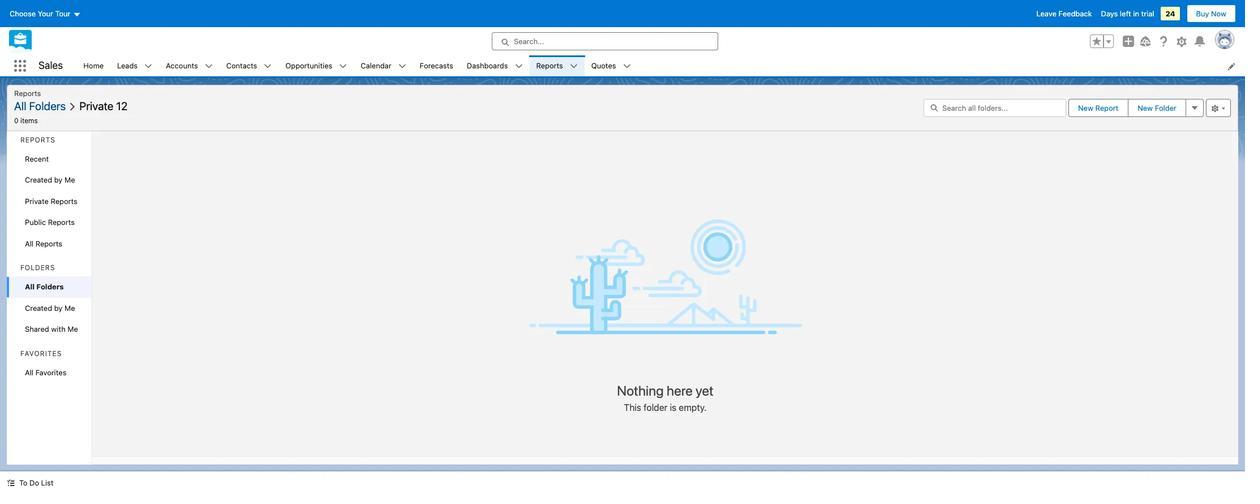 Task type: locate. For each thing, give the bounding box(es) containing it.
all up 0
[[14, 100, 26, 113]]

text default image inside leads list item
[[144, 62, 152, 70]]

all folders inside 'link'
[[25, 282, 64, 292]]

0 vertical spatial all folders
[[14, 100, 66, 113]]

1 vertical spatial favorites
[[35, 368, 66, 377]]

folders inside menu
[[29, 100, 66, 113]]

2 text default image from the left
[[339, 62, 347, 70]]

by for reports
[[54, 175, 62, 185]]

search... button
[[492, 32, 718, 50]]

created down recent
[[25, 175, 52, 185]]

leads link
[[110, 55, 144, 76]]

all for all reports link
[[25, 239, 33, 248]]

12
[[116, 100, 128, 113]]

text default image for accounts
[[205, 62, 213, 70]]

3 text default image from the left
[[515, 62, 523, 70]]

reports down search...
[[536, 61, 563, 70]]

days left in trial
[[1101, 9, 1154, 18]]

text default image left quotes "link"
[[570, 62, 578, 70]]

0 vertical spatial folders
[[29, 100, 66, 113]]

favorites
[[20, 350, 62, 358], [35, 368, 66, 377]]

text default image inside dashboards list item
[[515, 62, 523, 70]]

all folders up shared with me
[[25, 282, 64, 292]]

1 vertical spatial private
[[25, 197, 49, 206]]

to
[[19, 479, 27, 488]]

text default image right contacts
[[264, 62, 272, 70]]

created by me for reports
[[25, 175, 75, 185]]

text default image inside reports list item
[[570, 62, 578, 70]]

new
[[1078, 103, 1094, 112], [1138, 103, 1153, 112]]

2 created by me link from the top
[[7, 298, 92, 319]]

choose your tour button
[[9, 5, 81, 23]]

leave feedback link
[[1037, 9, 1092, 18]]

new for new report
[[1078, 103, 1094, 112]]

all favorites link
[[7, 363, 92, 384]]

quotes list item
[[585, 55, 638, 76]]

text default image right calendar
[[398, 62, 406, 70]]

created by me link up "private reports"
[[7, 170, 92, 191]]

1 vertical spatial me
[[65, 304, 75, 313]]

sales
[[38, 60, 63, 71]]

1 text default image from the left
[[264, 62, 272, 70]]

group
[[1090, 35, 1114, 48]]

created by me for with
[[25, 304, 75, 313]]

me
[[65, 175, 75, 185], [65, 304, 75, 313], [68, 325, 78, 334]]

all folders link for folders
[[7, 277, 92, 298]]

text default image inside opportunities list item
[[339, 62, 347, 70]]

all inside all reports link
[[25, 239, 33, 248]]

new inside button
[[1078, 103, 1094, 112]]

text default image inside accounts list item
[[205, 62, 213, 70]]

text default image down search...
[[515, 62, 523, 70]]

favorites down "shared with me" "link"
[[35, 368, 66, 377]]

created by me
[[25, 175, 75, 185], [25, 304, 75, 313]]

text default image for leads
[[144, 62, 152, 70]]

dashboards
[[467, 61, 508, 70]]

all reports link
[[7, 233, 92, 255]]

all folders link for reports
[[14, 100, 70, 113]]

all folders
[[14, 100, 66, 113], [25, 282, 64, 292]]

1 horizontal spatial new
[[1138, 103, 1153, 112]]

0 vertical spatial by
[[54, 175, 62, 185]]

all folders link up items
[[14, 100, 70, 113]]

text default image right quotes
[[623, 62, 631, 70]]

0 vertical spatial all folders link
[[14, 100, 70, 113]]

home link
[[77, 55, 110, 76]]

calendar list item
[[354, 55, 413, 76]]

reports up recent
[[20, 136, 55, 144]]

text default image right accounts
[[205, 62, 213, 70]]

text default image left to
[[7, 480, 15, 488]]

created by me up shared with me
[[25, 304, 75, 313]]

favorites up "all favorites"
[[20, 350, 62, 358]]

quotes
[[591, 61, 616, 70]]

text default image inside calendar "list item"
[[398, 62, 406, 70]]

menu
[[14, 100, 917, 113]]

text default image inside contacts list item
[[264, 62, 272, 70]]

buy
[[1196, 9, 1209, 18]]

0 vertical spatial created by me
[[25, 175, 75, 185]]

new left folder at the top of the page
[[1138, 103, 1153, 112]]

2 vertical spatial me
[[68, 325, 78, 334]]

created by me down recent 'link'
[[25, 175, 75, 185]]

folders down all reports
[[20, 264, 55, 272]]

1 by from the top
[[54, 175, 62, 185]]

list containing home
[[77, 55, 1245, 76]]

reports down the public reports link
[[35, 239, 62, 248]]

trial
[[1141, 9, 1154, 18]]

folders
[[29, 100, 66, 113], [20, 264, 55, 272], [36, 282, 64, 292]]

created for private
[[25, 175, 52, 185]]

all up the shared
[[25, 282, 35, 292]]

1 vertical spatial created
[[25, 304, 52, 313]]

nothing here yet this folder is empty.
[[617, 383, 714, 413]]

private up public
[[25, 197, 49, 206]]

2 created by me from the top
[[25, 304, 75, 313]]

report
[[1096, 103, 1119, 112]]

Search all folders... text field
[[924, 99, 1066, 117]]

1 created by me link from the top
[[7, 170, 92, 191]]

text default image for calendar
[[398, 62, 406, 70]]

private left 12
[[79, 100, 113, 113]]

1 horizontal spatial private
[[79, 100, 113, 113]]

me right with
[[68, 325, 78, 334]]

with
[[51, 325, 66, 334]]

items
[[20, 116, 38, 125]]

private inside menu
[[79, 100, 113, 113]]

all reports
[[25, 239, 62, 248]]

1 vertical spatial by
[[54, 304, 62, 313]]

reports inside list item
[[536, 61, 563, 70]]

created up the shared
[[25, 304, 52, 313]]

reports down "private reports"
[[48, 218, 75, 227]]

all
[[14, 100, 26, 113], [25, 239, 33, 248], [25, 282, 35, 292], [25, 368, 33, 377]]

all inside all folders 'link'
[[25, 282, 35, 292]]

all folders link up shared with me
[[7, 277, 92, 298]]

text default image for contacts
[[264, 62, 272, 70]]

0 vertical spatial created
[[25, 175, 52, 185]]

folders inside all folders 'link'
[[36, 282, 64, 292]]

all folders inside menu
[[14, 100, 66, 113]]

all folders up items
[[14, 100, 66, 113]]

me up "private reports"
[[65, 175, 75, 185]]

1 vertical spatial created by me link
[[7, 298, 92, 319]]

1 created from the top
[[25, 175, 52, 185]]

new report button
[[1069, 99, 1128, 116]]

to do list button
[[0, 472, 60, 495]]

4 text default image from the left
[[623, 62, 631, 70]]

text default image for dashboards
[[515, 62, 523, 70]]

0 vertical spatial me
[[65, 175, 75, 185]]

left
[[1120, 9, 1131, 18]]

dashboards list item
[[460, 55, 530, 76]]

0 vertical spatial favorites
[[20, 350, 62, 358]]

2 created from the top
[[25, 304, 52, 313]]

reports
[[536, 61, 563, 70], [14, 89, 41, 98], [20, 136, 55, 144], [51, 197, 77, 206], [48, 218, 75, 227], [35, 239, 62, 248]]

0 horizontal spatial private
[[25, 197, 49, 206]]

created by me link up shared with me
[[7, 298, 92, 319]]

private
[[79, 100, 113, 113], [25, 197, 49, 206]]

text default image right leads on the top left of page
[[144, 62, 152, 70]]

0 vertical spatial created by me link
[[7, 170, 92, 191]]

quotes link
[[585, 55, 623, 76]]

recent link
[[7, 149, 92, 170]]

new report
[[1078, 103, 1119, 112]]

folders up shared with me
[[36, 282, 64, 292]]

text default image inside 'quotes' list item
[[623, 62, 631, 70]]

forecasts link
[[413, 55, 460, 76]]

1 new from the left
[[1078, 103, 1094, 112]]

shared with me
[[25, 325, 78, 334]]

created by me link
[[7, 170, 92, 191], [7, 298, 92, 319]]

new left report
[[1078, 103, 1094, 112]]

0 vertical spatial private
[[79, 100, 113, 113]]

2 by from the top
[[54, 304, 62, 313]]

private reports
[[25, 197, 77, 206]]

by
[[54, 175, 62, 185], [54, 304, 62, 313]]

0 horizontal spatial new
[[1078, 103, 1094, 112]]

all down public
[[25, 239, 33, 248]]

by up with
[[54, 304, 62, 313]]

1 vertical spatial all folders
[[25, 282, 64, 292]]

dashboards link
[[460, 55, 515, 76]]

text default image left the calendar link
[[339, 62, 347, 70]]

choose your tour
[[10, 9, 70, 18]]

1 created by me from the top
[[25, 175, 75, 185]]

text default image
[[264, 62, 272, 70], [339, 62, 347, 70], [515, 62, 523, 70], [623, 62, 631, 70]]

here
[[667, 383, 693, 399]]

list
[[77, 55, 1245, 76]]

1 vertical spatial all folders link
[[7, 277, 92, 298]]

2 new from the left
[[1138, 103, 1153, 112]]

text default image
[[144, 62, 152, 70], [205, 62, 213, 70], [398, 62, 406, 70], [570, 62, 578, 70], [7, 480, 15, 488]]

created
[[25, 175, 52, 185], [25, 304, 52, 313]]

all inside all favorites link
[[25, 368, 33, 377]]

reports list item
[[530, 55, 585, 76]]

all down the shared
[[25, 368, 33, 377]]

calendar link
[[354, 55, 398, 76]]

by up "private reports"
[[54, 175, 62, 185]]

me up with
[[65, 304, 75, 313]]

0 items
[[14, 116, 38, 125]]

forecasts
[[420, 61, 453, 70]]

new inside 'button'
[[1138, 103, 1153, 112]]

all folders link
[[14, 100, 70, 113], [7, 277, 92, 298]]

private for private 12
[[79, 100, 113, 113]]

new folder
[[1138, 103, 1177, 112]]

folders up items
[[29, 100, 66, 113]]

2 vertical spatial folders
[[36, 282, 64, 292]]

1 vertical spatial created by me
[[25, 304, 75, 313]]

favorites inside all favorites link
[[35, 368, 66, 377]]



Task type: describe. For each thing, give the bounding box(es) containing it.
to do list
[[19, 479, 53, 488]]

folder
[[1155, 103, 1177, 112]]

shared
[[25, 325, 49, 334]]

private for private reports
[[25, 197, 49, 206]]

recent
[[25, 154, 49, 163]]

public
[[25, 218, 46, 227]]

me inside "link"
[[68, 325, 78, 334]]

opportunities link
[[279, 55, 339, 76]]

folders for folders
[[36, 282, 64, 292]]

24
[[1166, 9, 1175, 18]]

folders for reports
[[29, 100, 66, 113]]

me for reports
[[65, 175, 75, 185]]

is
[[670, 403, 677, 413]]

now
[[1211, 9, 1227, 18]]

accounts list item
[[159, 55, 219, 76]]

contacts
[[226, 61, 257, 70]]

buy now
[[1196, 9, 1227, 18]]

search...
[[514, 37, 544, 46]]

all favorites
[[25, 368, 66, 377]]

do
[[29, 479, 39, 488]]

folder
[[644, 403, 668, 413]]

me for with
[[65, 304, 75, 313]]

contacts link
[[219, 55, 264, 76]]

empty.
[[679, 403, 707, 413]]

all folders for folders
[[25, 282, 64, 292]]

list
[[41, 479, 53, 488]]

buy now button
[[1187, 5, 1236, 23]]

private 12
[[79, 100, 128, 113]]

reports up items
[[14, 89, 41, 98]]

all folders for reports
[[14, 100, 66, 113]]

reports link
[[530, 55, 570, 76]]

opportunities list item
[[279, 55, 354, 76]]

leads list item
[[110, 55, 159, 76]]

text default image inside to do list button
[[7, 480, 15, 488]]

feedback
[[1059, 9, 1092, 18]]

calendar
[[361, 61, 391, 70]]

shared with me link
[[7, 319, 92, 340]]

new for new folder
[[1138, 103, 1153, 112]]

created by me link for private
[[7, 170, 92, 191]]

private reports link
[[7, 191, 92, 212]]

leave feedback
[[1037, 9, 1092, 18]]

text default image for reports
[[570, 62, 578, 70]]

contacts list item
[[219, 55, 279, 76]]

created for shared
[[25, 304, 52, 313]]

your
[[38, 9, 53, 18]]

accounts link
[[159, 55, 205, 76]]

leave
[[1037, 9, 1057, 18]]

menu containing all folders
[[14, 100, 917, 113]]

nothing
[[617, 383, 664, 399]]

choose
[[10, 9, 36, 18]]

reports up public reports
[[51, 197, 77, 206]]

created by me link for shared
[[7, 298, 92, 319]]

all for all folders 'link' corresponding to reports
[[14, 100, 26, 113]]

this
[[624, 403, 641, 413]]

accounts
[[166, 61, 198, 70]]

all for all folders 'link' for folders
[[25, 282, 35, 292]]

text default image for opportunities
[[339, 62, 347, 70]]

all for all favorites link
[[25, 368, 33, 377]]

1 vertical spatial folders
[[20, 264, 55, 272]]

in
[[1133, 9, 1139, 18]]

tour
[[55, 9, 70, 18]]

opportunities
[[285, 61, 332, 70]]

by for with
[[54, 304, 62, 313]]

days
[[1101, 9, 1118, 18]]

home
[[83, 61, 104, 70]]

new folder button
[[1128, 99, 1186, 117]]

public reports link
[[7, 212, 92, 233]]

yet
[[696, 383, 714, 399]]

leads
[[117, 61, 138, 70]]

public reports
[[25, 218, 75, 227]]

text default image for quotes
[[623, 62, 631, 70]]

0
[[14, 116, 18, 125]]



Task type: vqa. For each thing, say whether or not it's contained in the screenshot.
text default icon
yes



